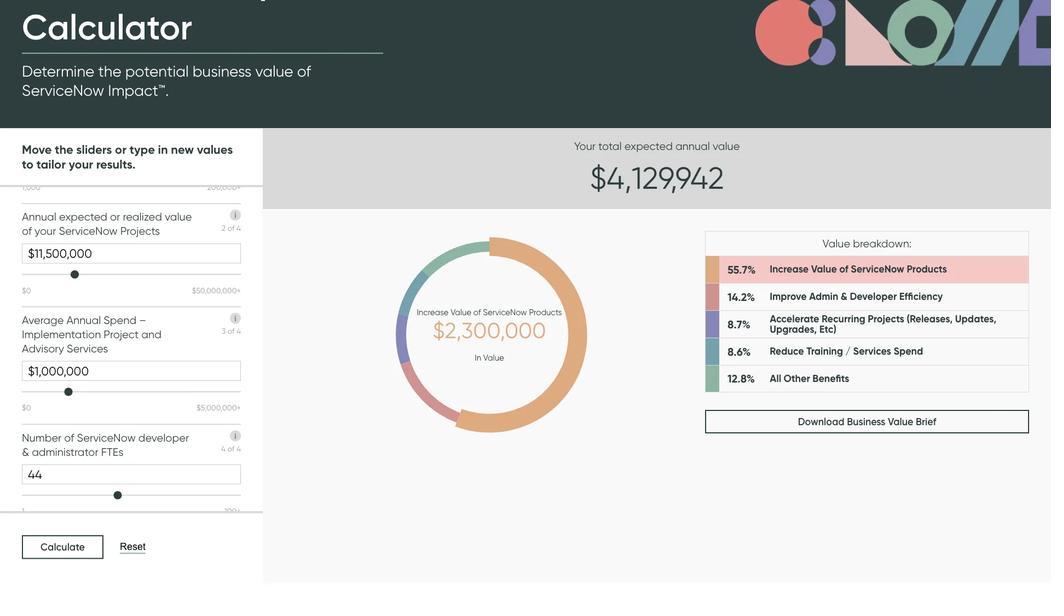 Task type: describe. For each thing, give the bounding box(es) containing it.
your inside annual expected or realized value of your servicenow projects
[[35, 224, 56, 238]]

of inside determine the potential business value of servicenow impact™.
[[297, 62, 311, 81]]

move
[[22, 142, 52, 157]]

projects inside annual expected or realized value of your servicenow projects
[[120, 224, 160, 238]]

products for increase value of servicenow products $2,300,000
[[529, 307, 562, 317]]

14.2%
[[728, 290, 755, 304]]

servicenow inside annual expected or realized value of your servicenow projects
[[59, 224, 118, 238]]

other
[[784, 373, 810, 385]]

$2,300,000
[[433, 317, 546, 344]]

3
[[222, 327, 226, 336]]

i 2 of 4
[[222, 210, 241, 233]]

i 4 of 4
[[221, 431, 241, 454]]

move the sliders or type in new values to tailor your results.
[[22, 142, 233, 172]]

$4,129,942
[[590, 160, 724, 197]]

servicenow impact calculator
[[22, 0, 335, 50]]

value for business
[[255, 62, 293, 81]]

impact
[[220, 0, 335, 4]]

i for annual expected or realized value of your servicenow projects
[[235, 210, 236, 220]]

sliders
[[76, 142, 112, 157]]

(releases,
[[907, 313, 953, 325]]

admin
[[809, 291, 839, 303]]

of inside increase value of servicenow products $2,300,000
[[474, 307, 481, 317]]

impact™.
[[108, 81, 169, 100]]

tailor
[[36, 157, 66, 172]]

benefits
[[813, 373, 850, 385]]

increase for increase value of servicenow products
[[770, 263, 809, 276]]

and
[[141, 328, 161, 341]]

value for increase value of servicenow products
[[811, 263, 837, 276]]

12.8%
[[728, 372, 755, 386]]

i for average annual spend – implementation project and advisory services
[[235, 314, 236, 323]]

i 3 of 4
[[222, 314, 241, 336]]

results.
[[96, 157, 136, 172]]

/
[[846, 346, 851, 358]]

of inside the i 3 of 4
[[228, 327, 235, 336]]

of inside annual expected or realized value of your servicenow projects
[[22, 224, 32, 238]]

i for number of servicenow developer & administrator ftes
[[235, 431, 236, 441]]

servicenow inside increase value of servicenow products $2,300,000
[[483, 307, 527, 317]]

services inside average annual spend – implementation project and advisory services
[[67, 342, 108, 355]]

value for realized
[[165, 210, 192, 223]]

or inside move the sliders or type in new values to tailor your results.
[[115, 142, 126, 157]]

the for potential
[[98, 62, 121, 81]]

total
[[599, 140, 622, 153]]

your inside move the sliders or type in new values to tailor your results.
[[69, 157, 93, 172]]

determine the potential business value of servicenow impact™.
[[22, 62, 311, 100]]

1 horizontal spatial &
[[841, 291, 848, 303]]

project
[[104, 328, 139, 341]]

100+
[[225, 507, 241, 516]]

realized
[[123, 210, 162, 223]]

spend inside average annual spend – implementation project and advisory services
[[104, 314, 136, 327]]

of inside number of servicenow developer & administrator ftes
[[64, 431, 74, 444]]

increase value of servicenow products
[[770, 263, 947, 276]]

the for sliders
[[55, 142, 73, 157]]

4 for annual expected or realized value of your servicenow projects
[[236, 223, 241, 233]]

implementation
[[22, 328, 101, 341]]

accelerate recurring projects (releases, updates, upgrades, etc)
[[770, 313, 997, 336]]

4 for number of servicenow developer & administrator ftes
[[236, 444, 241, 454]]

in value
[[475, 353, 504, 363]]

all
[[770, 373, 781, 385]]

annual expected or realized value of your servicenow projects
[[22, 210, 192, 238]]

type
[[129, 142, 155, 157]]

etc)
[[820, 324, 837, 336]]

business
[[193, 62, 252, 81]]

1
[[22, 507, 25, 516]]

efficiency
[[900, 291, 943, 303]]

reduce training / services spend
[[770, 346, 923, 358]]

annual inside average annual spend – implementation project and advisory services
[[67, 314, 101, 327]]

projects inside "accelerate recurring projects (releases, updates, upgrades, etc)"
[[868, 313, 905, 325]]

accelerate
[[770, 313, 819, 325]]

55.7%
[[728, 263, 756, 277]]



Task type: vqa. For each thing, say whether or not it's contained in the screenshot.


Task type: locate. For each thing, give the bounding box(es) containing it.
or
[[115, 142, 126, 157], [110, 210, 120, 223]]

potential
[[125, 62, 189, 81]]

servicenow inside the servicenow impact calculator
[[22, 0, 211, 4]]

developer
[[138, 431, 189, 444]]

2 i from the top
[[235, 314, 236, 323]]

0 vertical spatial annual
[[22, 210, 56, 223]]

0 vertical spatial increase
[[770, 263, 809, 276]]

expected
[[625, 140, 673, 153], [59, 210, 107, 223]]

recurring
[[822, 313, 866, 325]]

increase inside increase value of servicenow products $2,300,000
[[417, 307, 449, 317]]

0 vertical spatial expected
[[625, 140, 673, 153]]

&
[[841, 291, 848, 303], [22, 445, 29, 459]]

i down 200,000+
[[235, 210, 236, 220]]

updates,
[[955, 313, 997, 325]]

increase
[[770, 263, 809, 276], [417, 307, 449, 317]]

1 vertical spatial your
[[35, 224, 56, 238]]

1 vertical spatial i
[[235, 314, 236, 323]]

of inside the i 4 of 4
[[228, 444, 235, 454]]

0 horizontal spatial services
[[67, 342, 108, 355]]

value
[[823, 237, 851, 250], [811, 263, 837, 276], [451, 307, 472, 317], [483, 353, 504, 363]]

your
[[69, 157, 93, 172], [35, 224, 56, 238]]

0 horizontal spatial products
[[529, 307, 562, 317]]

services right /
[[853, 346, 891, 358]]

$5,000,000+
[[197, 403, 241, 413]]

1 horizontal spatial expected
[[625, 140, 673, 153]]

increase for increase value of servicenow products $2,300,000
[[417, 307, 449, 317]]

0 vertical spatial projects
[[120, 224, 160, 238]]

0 vertical spatial spend
[[104, 314, 136, 327]]

services down implementation
[[67, 342, 108, 355]]

4
[[236, 223, 241, 233], [236, 327, 241, 336], [221, 444, 226, 454], [236, 444, 241, 454]]

improve
[[770, 291, 807, 303]]

0 horizontal spatial expected
[[59, 210, 107, 223]]

None submit
[[22, 536, 104, 560]]

value right realized
[[165, 210, 192, 223]]

0 horizontal spatial projects
[[120, 224, 160, 238]]

None text field
[[22, 361, 241, 381], [22, 465, 241, 485], [22, 361, 241, 381], [22, 465, 241, 485]]

the right "move"
[[55, 142, 73, 157]]

1 vertical spatial value
[[713, 140, 740, 153]]

0 horizontal spatial value
[[165, 210, 192, 223]]

0 horizontal spatial your
[[35, 224, 56, 238]]

0 vertical spatial i
[[235, 210, 236, 220]]

ftes
[[101, 445, 123, 459]]

products for increase value of servicenow products
[[907, 263, 947, 276]]

$0
[[22, 286, 31, 295], [22, 403, 31, 413]]

8.7%
[[728, 318, 751, 331]]

projects
[[120, 224, 160, 238], [868, 313, 905, 325]]

0 horizontal spatial spend
[[104, 314, 136, 327]]

0 vertical spatial value
[[255, 62, 293, 81]]

value breakdown:
[[823, 237, 912, 250]]

None button
[[705, 410, 1029, 434], [120, 541, 146, 554], [705, 410, 1029, 434], [120, 541, 146, 554]]

annual
[[676, 140, 710, 153]]

in
[[475, 353, 481, 363]]

1 horizontal spatial annual
[[67, 314, 101, 327]]

1 horizontal spatial increase
[[770, 263, 809, 276]]

None text field
[[22, 244, 241, 264]]

1 i from the top
[[235, 210, 236, 220]]

$0 up average
[[22, 286, 31, 295]]

average annual spend – implementation project and advisory services
[[22, 314, 161, 355]]

developer
[[850, 291, 897, 303]]

200,000+
[[207, 182, 241, 192]]

1 horizontal spatial services
[[853, 346, 891, 358]]

your right tailor
[[69, 157, 93, 172]]

training
[[807, 346, 843, 358]]

or left type
[[115, 142, 126, 157]]

values
[[197, 142, 233, 157]]

products inside increase value of servicenow products $2,300,000
[[529, 307, 562, 317]]

1 vertical spatial projects
[[868, 313, 905, 325]]

or left realized
[[110, 210, 120, 223]]

1 $0 from the top
[[22, 286, 31, 295]]

value right annual
[[713, 140, 740, 153]]

2
[[222, 223, 226, 233]]

the inside move the sliders or type in new values to tailor your results.
[[55, 142, 73, 157]]

1 horizontal spatial projects
[[868, 313, 905, 325]]

0 horizontal spatial the
[[55, 142, 73, 157]]

improve admin & developer efficiency
[[770, 291, 943, 303]]

8.6%
[[728, 345, 751, 359]]

None range field
[[22, 269, 241, 280], [22, 387, 241, 398], [22, 490, 241, 501], [22, 269, 241, 280], [22, 387, 241, 398], [22, 490, 241, 501]]

1 vertical spatial &
[[22, 445, 29, 459]]

0 vertical spatial the
[[98, 62, 121, 81]]

of inside i 2 of 4
[[228, 223, 235, 233]]

& right admin
[[841, 291, 848, 303]]

1 vertical spatial products
[[529, 307, 562, 317]]

spend down "accelerate recurring projects (releases, updates, upgrades, etc)"
[[894, 346, 923, 358]]

i down $5,000,000+
[[235, 431, 236, 441]]

1 vertical spatial or
[[110, 210, 120, 223]]

your total expected annual value
[[574, 140, 740, 153]]

value
[[255, 62, 293, 81], [713, 140, 740, 153], [165, 210, 192, 223]]

i
[[235, 210, 236, 220], [235, 314, 236, 323], [235, 431, 236, 441]]

& down number on the bottom of page
[[22, 445, 29, 459]]

i down $50,000,000+
[[235, 314, 236, 323]]

value inside annual expected or realized value of your servicenow projects
[[165, 210, 192, 223]]

projects down developer
[[868, 313, 905, 325]]

0 horizontal spatial annual
[[22, 210, 56, 223]]

annual
[[22, 210, 56, 223], [67, 314, 101, 327]]

& inside number of servicenow developer & administrator ftes
[[22, 445, 29, 459]]

$0 up number on the bottom of page
[[22, 403, 31, 413]]

to
[[22, 157, 33, 172]]

the inside determine the potential business value of servicenow impact™.
[[98, 62, 121, 81]]

0 vertical spatial your
[[69, 157, 93, 172]]

4 for average annual spend – implementation project and advisory services
[[236, 327, 241, 336]]

annual up implementation
[[67, 314, 101, 327]]

average
[[22, 314, 64, 327]]

projects down realized
[[120, 224, 160, 238]]

advisory
[[22, 342, 64, 355]]

1 vertical spatial spend
[[894, 346, 923, 358]]

3 i from the top
[[235, 431, 236, 441]]

1 horizontal spatial the
[[98, 62, 121, 81]]

the
[[98, 62, 121, 81], [55, 142, 73, 157]]

increase value of servicenow products $2,300,000
[[417, 307, 562, 344]]

or inside annual expected or realized value of your servicenow projects
[[110, 210, 120, 223]]

1 vertical spatial $0
[[22, 403, 31, 413]]

annual down 1,000
[[22, 210, 56, 223]]

of
[[297, 62, 311, 81], [228, 223, 235, 233], [22, 224, 32, 238], [840, 263, 849, 276], [474, 307, 481, 317], [228, 327, 235, 336], [64, 431, 74, 444], [228, 444, 235, 454]]

2 vertical spatial i
[[235, 431, 236, 441]]

1 horizontal spatial value
[[255, 62, 293, 81]]

in
[[158, 142, 168, 157]]

1 vertical spatial the
[[55, 142, 73, 157]]

expected inside annual expected or realized value of your servicenow projects
[[59, 210, 107, 223]]

0 vertical spatial &
[[841, 291, 848, 303]]

the down calculator
[[98, 62, 121, 81]]

spend
[[104, 314, 136, 327], [894, 346, 923, 358]]

breakdown:
[[853, 237, 912, 250]]

4 inside i 2 of 4
[[236, 223, 241, 233]]

i inside the i 3 of 4
[[235, 314, 236, 323]]

annual inside annual expected or realized value of your servicenow projects
[[22, 210, 56, 223]]

1 horizontal spatial spend
[[894, 346, 923, 358]]

number
[[22, 431, 62, 444]]

value inside determine the potential business value of servicenow impact™.
[[255, 62, 293, 81]]

determine
[[22, 62, 94, 81]]

2 horizontal spatial value
[[713, 140, 740, 153]]

1 vertical spatial expected
[[59, 210, 107, 223]]

–
[[139, 314, 146, 327]]

2 vertical spatial value
[[165, 210, 192, 223]]

value right business
[[255, 62, 293, 81]]

$50,000,000+
[[192, 286, 241, 295]]

value for annual
[[713, 140, 740, 153]]

upgrades,
[[770, 324, 817, 336]]

0 vertical spatial $0
[[22, 286, 31, 295]]

1 horizontal spatial products
[[907, 263, 947, 276]]

value for in value
[[483, 353, 504, 363]]

all other benefits
[[770, 373, 850, 385]]

number of servicenow developer & administrator ftes
[[22, 431, 189, 459]]

servicenow inside number of servicenow developer & administrator ftes
[[77, 431, 136, 444]]

0 vertical spatial products
[[907, 263, 947, 276]]

servicenow inside determine the potential business value of servicenow impact™.
[[22, 81, 104, 100]]

4 inside the i 3 of 4
[[236, 327, 241, 336]]

your down 1,000
[[35, 224, 56, 238]]

reduce
[[770, 346, 804, 358]]

i inside the i 4 of 4
[[235, 431, 236, 441]]

$0 for average annual spend – implementation project and advisory services
[[22, 403, 31, 413]]

1 vertical spatial increase
[[417, 307, 449, 317]]

2 $0 from the top
[[22, 403, 31, 413]]

0 horizontal spatial &
[[22, 445, 29, 459]]

1 horizontal spatial your
[[69, 157, 93, 172]]

1 vertical spatial annual
[[67, 314, 101, 327]]

products
[[907, 263, 947, 276], [529, 307, 562, 317]]

administrator
[[32, 445, 98, 459]]

your
[[574, 140, 596, 153]]

services
[[67, 342, 108, 355], [853, 346, 891, 358]]

spend up project
[[104, 314, 136, 327]]

0 vertical spatial or
[[115, 142, 126, 157]]

1,000
[[22, 182, 41, 192]]

$0 for annual expected or realized value of your servicenow projects
[[22, 286, 31, 295]]

new
[[171, 142, 194, 157]]

value for increase value of servicenow products $2,300,000
[[451, 307, 472, 317]]

calculator
[[22, 6, 192, 50]]

servicenow
[[22, 0, 211, 4], [22, 81, 104, 100], [59, 224, 118, 238], [851, 263, 905, 276], [483, 307, 527, 317], [77, 431, 136, 444]]

0 horizontal spatial increase
[[417, 307, 449, 317]]

value inside increase value of servicenow products $2,300,000
[[451, 307, 472, 317]]

i inside i 2 of 4
[[235, 210, 236, 220]]



